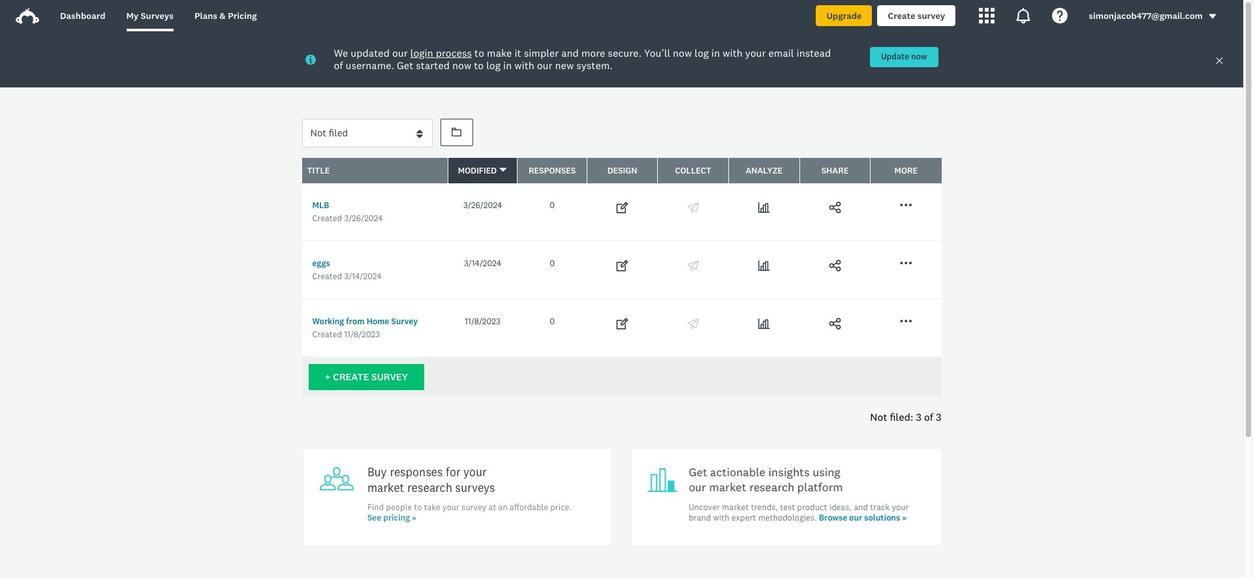 Task type: locate. For each thing, give the bounding box(es) containing it.
0 horizontal spatial products icon image
[[979, 8, 995, 23]]

1 horizontal spatial products icon image
[[1016, 8, 1031, 23]]

products icon image
[[979, 8, 995, 23], [1016, 8, 1031, 23]]



Task type: describe. For each thing, give the bounding box(es) containing it.
x image
[[1215, 56, 1224, 65]]

help icon image
[[1052, 8, 1068, 23]]

dropdown arrow image
[[1208, 12, 1217, 21]]

1 products icon image from the left
[[979, 8, 995, 23]]

surveymonkey logo image
[[16, 8, 39, 24]]

2 products icon image from the left
[[1016, 8, 1031, 23]]



Task type: vqa. For each thing, say whether or not it's contained in the screenshot.
No Issues icon
no



